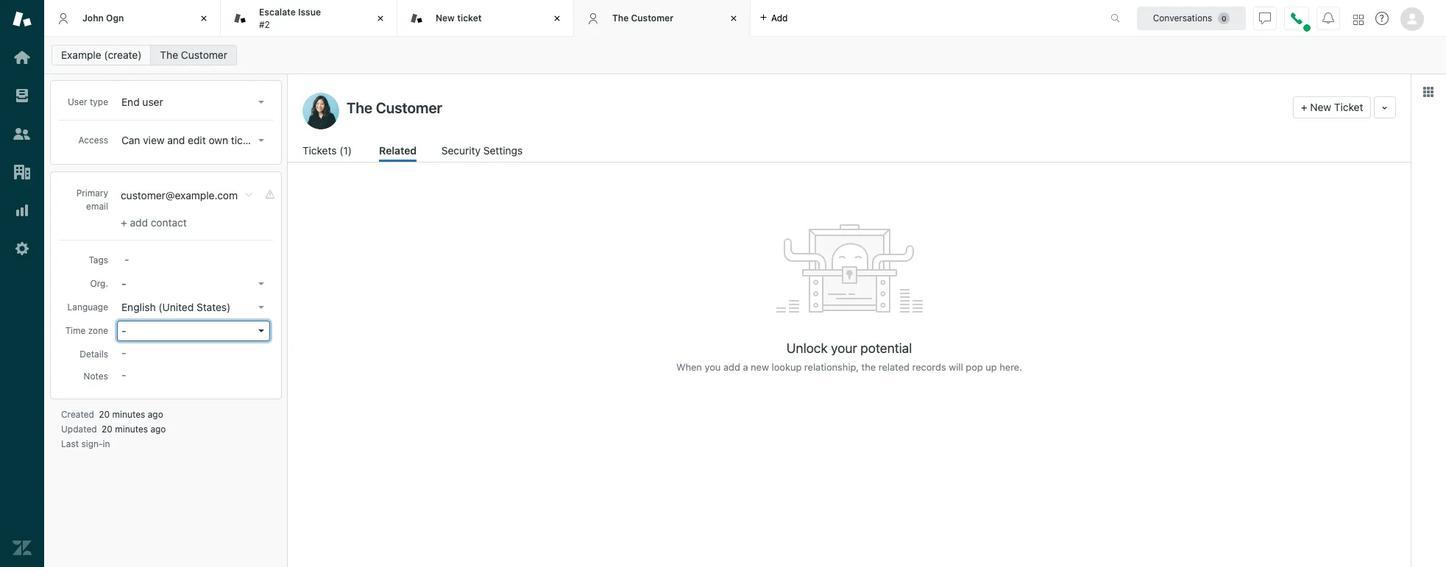 Task type: locate. For each thing, give the bounding box(es) containing it.
when
[[677, 361, 702, 373]]

the customer link
[[151, 45, 237, 66]]

arrow down image down english (united states) button
[[258, 330, 264, 333]]

0 horizontal spatial +
[[121, 216, 127, 229]]

0 vertical spatial the customer
[[612, 12, 674, 23]]

None text field
[[342, 96, 1287, 119]]

2 - button from the top
[[117, 321, 270, 342]]

unlock
[[787, 341, 828, 356]]

0 vertical spatial arrow down image
[[258, 101, 264, 104]]

1 vertical spatial 20
[[102, 424, 113, 435]]

time
[[65, 325, 86, 336]]

get help image
[[1376, 12, 1389, 25]]

arrow down image down - field
[[258, 283, 264, 286]]

- button down english (united states) button
[[117, 321, 270, 342]]

customers image
[[13, 124, 32, 144]]

0 horizontal spatial customer
[[181, 49, 227, 61]]

close image inside the john ogn tab
[[197, 11, 211, 26]]

0 horizontal spatial new
[[436, 12, 455, 23]]

your
[[831, 341, 857, 356]]

you
[[705, 361, 721, 373]]

related link
[[379, 143, 417, 162]]

0 vertical spatial new
[[436, 12, 455, 23]]

add inside popup button
[[772, 12, 788, 23]]

primary
[[76, 188, 108, 199]]

example (create)
[[61, 49, 142, 61]]

4 close image from the left
[[727, 11, 741, 26]]

end user
[[121, 96, 163, 108]]

1 - button from the top
[[117, 274, 270, 294]]

1 vertical spatial +
[[121, 216, 127, 229]]

a
[[743, 361, 748, 373]]

tickets (1) link
[[303, 143, 354, 162]]

the
[[612, 12, 629, 23], [160, 49, 178, 61]]

states)
[[197, 301, 231, 314]]

arrow down image for type
[[258, 101, 264, 104]]

1 horizontal spatial +
[[1301, 101, 1308, 113]]

admin image
[[13, 239, 32, 258]]

+ left contact
[[121, 216, 127, 229]]

minutes right updated
[[115, 424, 148, 435]]

1 vertical spatial arrow down image
[[258, 306, 264, 309]]

arrow down image up "tickets"
[[258, 101, 264, 104]]

arrow down image inside end user button
[[258, 101, 264, 104]]

close image
[[197, 11, 211, 26], [373, 11, 388, 26], [550, 11, 565, 26], [727, 11, 741, 26]]

arrow down image
[[258, 101, 264, 104], [258, 283, 264, 286], [258, 330, 264, 333]]

2 horizontal spatial add
[[772, 12, 788, 23]]

reporting image
[[13, 201, 32, 220]]

1 vertical spatial - button
[[117, 321, 270, 342]]

1 horizontal spatial add
[[724, 361, 740, 373]]

0 vertical spatial the
[[612, 12, 629, 23]]

views image
[[13, 86, 32, 105]]

1 vertical spatial customer
[[181, 49, 227, 61]]

1 arrow down image from the top
[[258, 101, 264, 104]]

up
[[986, 361, 997, 373]]

zendesk support image
[[13, 10, 32, 29]]

contact
[[151, 216, 187, 229]]

new left ticket
[[1311, 101, 1332, 113]]

20
[[99, 409, 110, 420], [102, 424, 113, 435]]

2 vertical spatial add
[[724, 361, 740, 373]]

arrow down image left only
[[258, 139, 264, 142]]

- button up english (united states) button
[[117, 274, 270, 294]]

+
[[1301, 101, 1308, 113], [121, 216, 127, 229]]

- right zone
[[121, 325, 126, 337]]

- right the org.
[[121, 278, 126, 290]]

lookup
[[772, 361, 802, 373]]

0 vertical spatial customer
[[631, 12, 674, 23]]

(united
[[159, 301, 194, 314]]

potential
[[861, 341, 912, 356]]

1 - from the top
[[121, 278, 126, 290]]

arrow down image right the states)
[[258, 306, 264, 309]]

close image inside the customer tab
[[727, 11, 741, 26]]

the customer
[[612, 12, 674, 23], [160, 49, 227, 61]]

tab containing escalate issue
[[221, 0, 398, 37]]

view
[[143, 134, 165, 146]]

arrow down image for zone
[[258, 330, 264, 333]]

0 vertical spatial -
[[121, 278, 126, 290]]

arrow down image
[[258, 139, 264, 142], [258, 306, 264, 309]]

ticket
[[1335, 101, 1364, 113]]

related
[[379, 144, 417, 157]]

1 vertical spatial arrow down image
[[258, 283, 264, 286]]

customer
[[631, 12, 674, 23], [181, 49, 227, 61]]

minutes right created
[[112, 409, 145, 420]]

+ new ticket button
[[1293, 96, 1372, 119]]

notes
[[84, 371, 108, 382]]

0 horizontal spatial the customer
[[160, 49, 227, 61]]

new
[[436, 12, 455, 23], [1311, 101, 1332, 113]]

1 vertical spatial new
[[1311, 101, 1332, 113]]

2 - from the top
[[121, 325, 126, 337]]

+ inside the + new ticket button
[[1301, 101, 1308, 113]]

2 arrow down image from the top
[[258, 306, 264, 309]]

apps image
[[1423, 86, 1435, 98]]

1 vertical spatial ago
[[150, 424, 166, 435]]

1 arrow down image from the top
[[258, 139, 264, 142]]

in
[[103, 439, 110, 450]]

0 horizontal spatial add
[[130, 216, 148, 229]]

tab
[[221, 0, 398, 37]]

3 close image from the left
[[550, 11, 565, 26]]

2 vertical spatial arrow down image
[[258, 330, 264, 333]]

tickets
[[303, 144, 337, 157]]

new left "ticket"
[[436, 12, 455, 23]]

1 horizontal spatial customer
[[631, 12, 674, 23]]

add left contact
[[130, 216, 148, 229]]

organizations image
[[13, 163, 32, 182]]

1 horizontal spatial the
[[612, 12, 629, 23]]

+ for + add contact
[[121, 216, 127, 229]]

end
[[121, 96, 140, 108]]

1 close image from the left
[[197, 11, 211, 26]]

+ left ticket
[[1301, 101, 1308, 113]]

- button
[[117, 274, 270, 294], [117, 321, 270, 342]]

ago
[[148, 409, 163, 420], [150, 424, 166, 435]]

1 vertical spatial -
[[121, 325, 126, 337]]

add left a
[[724, 361, 740, 373]]

2 arrow down image from the top
[[258, 283, 264, 286]]

org.
[[90, 278, 108, 289]]

and
[[167, 134, 185, 146]]

0 vertical spatial +
[[1301, 101, 1308, 113]]

1 vertical spatial the
[[160, 49, 178, 61]]

tickets (1)
[[303, 144, 352, 157]]

0 horizontal spatial the
[[160, 49, 178, 61]]

english (united states) button
[[117, 297, 270, 318]]

pop
[[966, 361, 983, 373]]

1 vertical spatial minutes
[[115, 424, 148, 435]]

1 vertical spatial the customer
[[160, 49, 227, 61]]

close image inside new ticket tab
[[550, 11, 565, 26]]

john ogn tab
[[44, 0, 221, 37]]

arrow down image inside can view and edit own tickets only button
[[258, 139, 264, 142]]

zone
[[88, 325, 108, 336]]

add up secondary element
[[772, 12, 788, 23]]

arrow down image inside english (united states) button
[[258, 306, 264, 309]]

- for time zone
[[121, 325, 126, 337]]

20 right created
[[99, 409, 110, 420]]

1 horizontal spatial new
[[1311, 101, 1332, 113]]

20 up in at left bottom
[[102, 424, 113, 435]]

can view and edit own tickets only
[[121, 134, 285, 146]]

new inside button
[[1311, 101, 1332, 113]]

0 vertical spatial add
[[772, 12, 788, 23]]

can
[[121, 134, 140, 146]]

0 vertical spatial arrow down image
[[258, 139, 264, 142]]

2 close image from the left
[[373, 11, 388, 26]]

add
[[772, 12, 788, 23], [130, 216, 148, 229], [724, 361, 740, 373]]

tags
[[89, 255, 108, 266]]

type
[[90, 96, 108, 107]]

customer@example.com
[[121, 189, 238, 202]]

3 arrow down image from the top
[[258, 330, 264, 333]]

john ogn
[[82, 12, 124, 23]]

0 vertical spatial - button
[[117, 274, 270, 294]]

-
[[121, 278, 126, 290], [121, 325, 126, 337]]

minutes
[[112, 409, 145, 420], [115, 424, 148, 435]]

access
[[78, 135, 108, 146]]

can view and edit own tickets only button
[[117, 130, 285, 151]]

1 horizontal spatial the customer
[[612, 12, 674, 23]]

0 vertical spatial minutes
[[112, 409, 145, 420]]



Task type: vqa. For each thing, say whether or not it's contained in the screenshot.
middle add
yes



Task type: describe. For each thing, give the bounding box(es) containing it.
tabs tab list
[[44, 0, 1095, 37]]

zendesk image
[[13, 539, 32, 558]]

notifications image
[[1323, 12, 1335, 24]]

0 vertical spatial 20
[[99, 409, 110, 420]]

details
[[80, 349, 108, 360]]

conversations
[[1153, 12, 1213, 23]]

- button for time zone
[[117, 321, 270, 342]]

email
[[86, 201, 108, 212]]

customer inside tab
[[631, 12, 674, 23]]

escalate issue #2
[[259, 7, 321, 30]]

0 vertical spatial ago
[[148, 409, 163, 420]]

example
[[61, 49, 101, 61]]

add button
[[751, 0, 797, 36]]

(create)
[[104, 49, 142, 61]]

example (create) button
[[52, 45, 151, 66]]

last
[[61, 439, 79, 450]]

new ticket
[[436, 12, 482, 23]]

- for org.
[[121, 278, 126, 290]]

- button for org.
[[117, 274, 270, 294]]

secondary element
[[44, 40, 1447, 70]]

time zone
[[65, 325, 108, 336]]

get started image
[[13, 48, 32, 67]]

ticket
[[457, 12, 482, 23]]

john
[[82, 12, 104, 23]]

the inside tab
[[612, 12, 629, 23]]

will
[[949, 361, 964, 373]]

only
[[265, 134, 285, 146]]

customer inside secondary element
[[181, 49, 227, 61]]

main element
[[0, 0, 44, 568]]

security
[[442, 144, 481, 157]]

english (united states)
[[121, 301, 231, 314]]

security settings link
[[442, 143, 527, 162]]

user type
[[68, 96, 108, 107]]

new
[[751, 361, 769, 373]]

+ for + new ticket
[[1301, 101, 1308, 113]]

language
[[67, 302, 108, 313]]

unlock your potential when you add a new lookup relationship, the related records will pop up here.
[[677, 341, 1023, 373]]

sign-
[[81, 439, 103, 450]]

relationship,
[[805, 361, 859, 373]]

escalate
[[259, 7, 296, 18]]

the customer inside tab
[[612, 12, 674, 23]]

the customer inside secondary element
[[160, 49, 227, 61]]

button displays agent's chat status as invisible. image
[[1260, 12, 1271, 24]]

end user button
[[117, 92, 270, 113]]

1 vertical spatial add
[[130, 216, 148, 229]]

the customer tab
[[574, 0, 751, 37]]

related
[[879, 361, 910, 373]]

+ new ticket
[[1301, 101, 1364, 113]]

(1)
[[340, 144, 352, 157]]

arrow down image for can view and edit own tickets only
[[258, 139, 264, 142]]

ogn
[[106, 12, 124, 23]]

settings
[[484, 144, 523, 157]]

#2
[[259, 19, 270, 30]]

records
[[913, 361, 946, 373]]

edit
[[188, 134, 206, 146]]

close image for john ogn
[[197, 11, 211, 26]]

updated
[[61, 424, 97, 435]]

here.
[[1000, 361, 1023, 373]]

created 20 minutes ago updated 20 minutes ago last sign-in
[[61, 409, 166, 450]]

the inside secondary element
[[160, 49, 178, 61]]

close image for the customer
[[727, 11, 741, 26]]

tickets
[[231, 134, 263, 146]]

issue
[[298, 7, 321, 18]]

new inside tab
[[436, 12, 455, 23]]

conversations button
[[1137, 6, 1246, 30]]

add inside unlock your potential when you add a new lookup relationship, the related records will pop up here.
[[724, 361, 740, 373]]

close image for new ticket
[[550, 11, 565, 26]]

- field
[[119, 251, 270, 267]]

security settings
[[442, 144, 523, 157]]

new ticket tab
[[398, 0, 574, 37]]

+ add contact
[[121, 216, 187, 229]]

the
[[862, 361, 876, 373]]

english
[[121, 301, 156, 314]]

created
[[61, 409, 94, 420]]

user
[[142, 96, 163, 108]]

own
[[209, 134, 228, 146]]

arrow down image for english (united states)
[[258, 306, 264, 309]]

primary email
[[76, 188, 108, 212]]

user
[[68, 96, 87, 107]]

zendesk products image
[[1354, 14, 1364, 25]]



